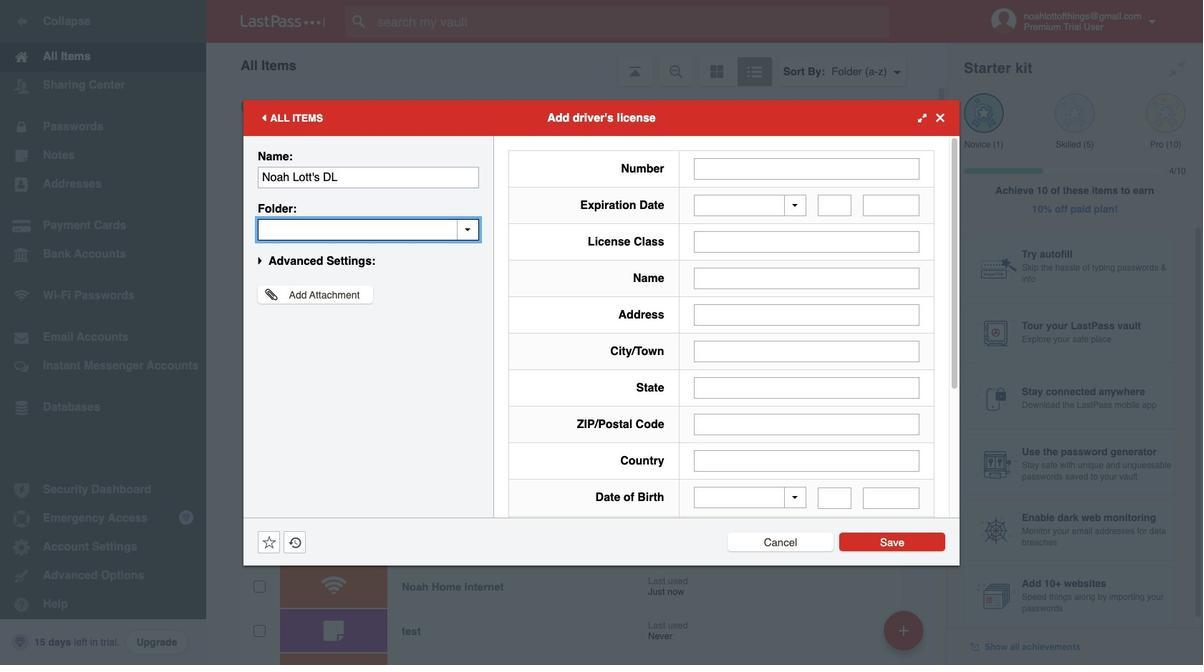 Task type: vqa. For each thing, say whether or not it's contained in the screenshot.
"New item" ELEMENT
no



Task type: describe. For each thing, give the bounding box(es) containing it.
new item navigation
[[879, 607, 933, 666]]

lastpass image
[[241, 15, 325, 28]]



Task type: locate. For each thing, give the bounding box(es) containing it.
None text field
[[694, 158, 920, 179], [863, 195, 920, 216], [258, 219, 479, 240], [694, 268, 920, 289], [694, 451, 920, 472], [863, 488, 920, 509], [694, 158, 920, 179], [863, 195, 920, 216], [258, 219, 479, 240], [694, 268, 920, 289], [694, 451, 920, 472], [863, 488, 920, 509]]

dialog
[[244, 100, 960, 666]]

new item image
[[899, 626, 909, 636]]

Search search field
[[345, 6, 918, 37]]

main navigation navigation
[[0, 0, 206, 666]]

vault options navigation
[[206, 43, 947, 86]]

search my vault text field
[[345, 6, 918, 37]]

None text field
[[258, 167, 479, 188], [818, 195, 852, 216], [694, 231, 920, 253], [694, 305, 920, 326], [694, 341, 920, 363], [694, 378, 920, 399], [694, 414, 920, 436], [818, 488, 852, 509], [258, 167, 479, 188], [818, 195, 852, 216], [694, 231, 920, 253], [694, 305, 920, 326], [694, 341, 920, 363], [694, 378, 920, 399], [694, 414, 920, 436], [818, 488, 852, 509]]



